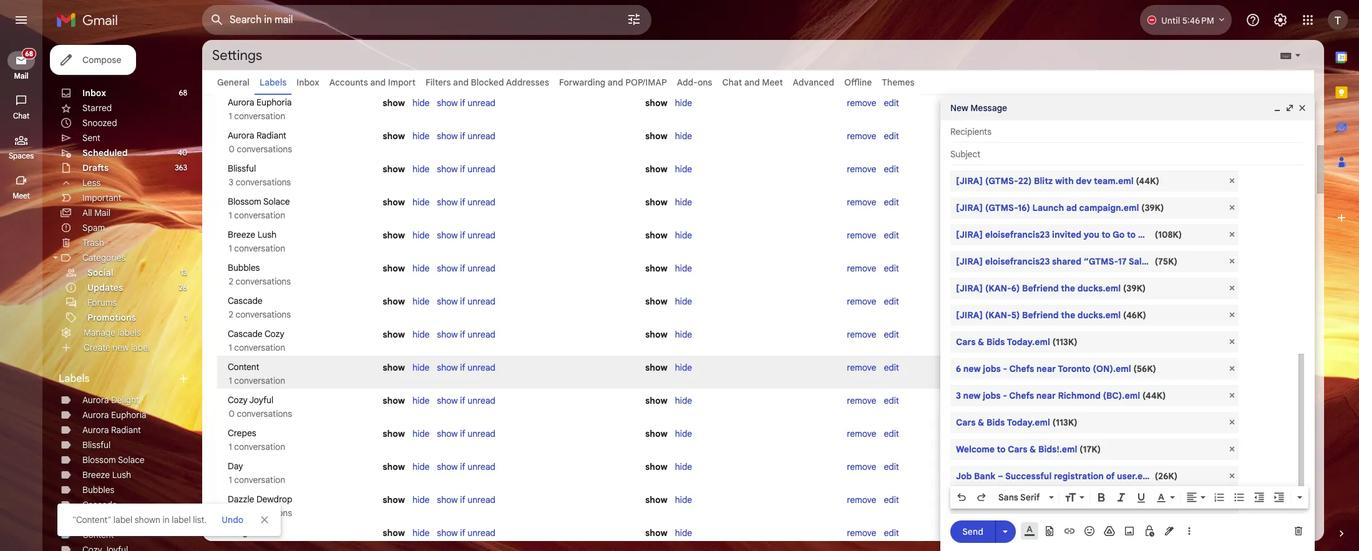 Task type: vqa. For each thing, say whether or not it's contained in the screenshot.
Mail to the bottom
yes



Task type: locate. For each thing, give the bounding box(es) containing it.
10 unread from the top
[[468, 395, 496, 406]]

starred
[[82, 102, 112, 114]]

show if unread for cozy joyful 0 conversations
[[437, 395, 496, 406]]

0
[[229, 144, 235, 155], [229, 408, 235, 420], [229, 508, 235, 519]]

2 vertical spatial 0
[[229, 508, 235, 519]]

2 0 from the top
[[229, 408, 235, 420]]

conversations inside dazzle dewdrop 0 conversations
[[237, 508, 292, 519]]

cascade down cascade link
[[82, 514, 117, 526]]

blossom inside blossom solace 1 conversation
[[228, 196, 261, 207]]

insert photo image
[[1124, 525, 1136, 538]]

0 horizontal spatial breeze
[[82, 469, 110, 481]]

0 vertical spatial new
[[113, 342, 129, 353]]

remove for cascade 2 conversations
[[847, 296, 877, 307]]

0 vertical spatial content
[[228, 361, 259, 373]]

search in mail image
[[206, 9, 229, 31]]

cascade down bubbles link at left bottom
[[82, 499, 117, 511]]

0 vertical spatial bubbles
[[228, 262, 260, 273]]

0 horizontal spatial bubbles
[[82, 484, 115, 496]]

if for blissful 3 conversations
[[460, 164, 466, 175]]

2 edit from the top
[[884, 130, 900, 142]]

2 up cascade 2 conversations
[[229, 276, 234, 287]]

1 vertical spatial befriend
[[1023, 310, 1059, 321]]

0 vertical spatial ducks.eml
[[1078, 283, 1121, 294]]

chefs up 3 new jobs - chefs near richmond (bc).eml (44k)
[[1010, 363, 1035, 375]]

solace up breeze lush link
[[118, 455, 145, 466]]

chefs for richmond
[[1010, 390, 1035, 401]]

unread for content 1 conversation
[[468, 362, 496, 373]]

[jira] eloisefrancis23 invited you to go to market sample.eml
[[956, 229, 1220, 240]]

2 remove from the top
[[847, 130, 877, 142]]

(gtms- up 16)
[[986, 175, 1019, 187]]

blissful for blissful 3 conversations
[[228, 163, 256, 174]]

content inside content 1 conversation
[[228, 361, 259, 373]]

cascade for cascade 2 conversations
[[228, 295, 263, 307]]

0 horizontal spatial to
[[1102, 229, 1111, 240]]

inbox up starred
[[82, 87, 106, 99]]

edit
[[884, 97, 900, 109], [884, 130, 900, 142], [884, 164, 900, 175], [884, 197, 900, 208], [884, 230, 900, 241], [884, 263, 900, 274], [884, 296, 900, 307], [884, 329, 900, 340], [884, 362, 900, 373], [884, 395, 900, 406], [884, 428, 900, 440], [884, 461, 900, 473], [884, 494, 900, 506], [884, 528, 900, 539]]

edit for dazzle dewdrop 0 conversations
[[884, 494, 900, 506]]

edit for breeze lush 1 conversation
[[884, 230, 900, 241]]

befriend for 5)
[[1023, 310, 1059, 321]]

edit link for content 1 conversation
[[884, 362, 900, 373]]

9 remove from the top
[[847, 362, 877, 373]]

conversations inside cascade 2 conversations
[[236, 309, 291, 320]]

near left toronto
[[1037, 363, 1056, 375]]

alert
[[20, 29, 1340, 536]]

0 horizontal spatial blossom
[[82, 455, 116, 466]]

eloisefrancis23 inside "element"
[[986, 229, 1050, 240]]

remove for day 1 conversation
[[847, 461, 877, 473]]

and for filters
[[453, 77, 469, 88]]

(44k) inside attachment: 3 new jobs - chefs near richmond (bc).eml. press enter to view the attachment and delete to remove it element
[[1143, 390, 1166, 401]]

sent link
[[82, 132, 100, 144]]

meet down spaces heading
[[13, 191, 30, 200]]

lush for breeze lush 1 conversation
[[258, 229, 277, 240]]

conversation down crepes
[[234, 441, 285, 453]]

3 up blossom solace 1 conversation
[[229, 177, 234, 188]]

euphoria up aurora radiant link
[[111, 410, 146, 421]]

unread for blossom solace 1 conversation
[[468, 197, 496, 208]]

cascade down bubbles 2 conversations at the left
[[228, 295, 263, 307]]

0 vertical spatial mail
[[14, 71, 28, 81]]

chefs down 6 new jobs - chefs near toronto (on).eml (56k)
[[1010, 390, 1035, 401]]

unread for aurora radiant 0 conversations
[[468, 130, 496, 142]]

aurora inside aurora radiant 0 conversations
[[228, 130, 254, 141]]

breeze lush 1 conversation
[[227, 229, 285, 254]]

ducks.eml down attachment: [jira] (kan-6) befriend the ducks.eml. press enter to view the attachment and delete to remove it element
[[1078, 310, 1121, 321]]

10 edit link from the top
[[884, 395, 900, 406]]

Search in mail text field
[[230, 14, 592, 26]]

conversations up "blissful 3 conversations"
[[237, 144, 292, 155]]

blossom down "blissful 3 conversations"
[[228, 196, 261, 207]]

1 horizontal spatial chat
[[723, 77, 742, 88]]

2 (kan- from the top
[[986, 310, 1012, 321]]

label
[[131, 342, 150, 353], [113, 514, 132, 526], [172, 514, 191, 526]]

0 down dazzle
[[229, 508, 235, 519]]

0 vertical spatial 3
[[229, 177, 234, 188]]

0 inside aurora radiant 0 conversations
[[229, 144, 235, 155]]

conversation up joyful
[[234, 375, 285, 386]]

1 vertical spatial solace
[[118, 455, 145, 466]]

0 horizontal spatial meet
[[13, 191, 30, 200]]

[jira] for [jira] (gtms-22) blitz with dev team.eml (44k)
[[956, 175, 983, 187]]

remove link for aurora radiant 0 conversations
[[847, 130, 877, 142]]

pop out image
[[1285, 103, 1295, 113]]

near down 6 new jobs - chefs near toronto (on).eml (56k)
[[1037, 390, 1056, 401]]

1 vertical spatial blissful
[[82, 440, 111, 451]]

(kan-
[[986, 283, 1012, 294], [986, 310, 1012, 321]]

blissful inside "blissful 3 conversations"
[[228, 163, 256, 174]]

(on).eml
[[1093, 363, 1132, 375]]

0 vertical spatial befriend
[[1023, 283, 1059, 294]]

0 vertical spatial 2
[[229, 276, 234, 287]]

1 vertical spatial with
[[1191, 256, 1209, 267]]

0 horizontal spatial blissful
[[82, 440, 111, 451]]

edit for day 1 conversation
[[884, 461, 900, 473]]

0 horizontal spatial delight
[[111, 395, 139, 406]]

"content"
[[72, 514, 111, 526]]

12 show if unread from the top
[[437, 461, 496, 473]]

blossom for blossom solace 1 conversation
[[228, 196, 261, 207]]

eloisefrancis23 up the 6)
[[986, 256, 1050, 267]]

edit for aurora radiant 0 conversations
[[884, 130, 900, 142]]

10 edit from the top
[[884, 395, 900, 406]]

with down sample.eml
[[1191, 256, 1209, 267]]

1 vertical spatial bubbles
[[82, 484, 115, 496]]

1 horizontal spatial breeze
[[228, 229, 255, 240]]

4 edit from the top
[[884, 197, 900, 208]]

conversations inside cozy joyful 0 conversations
[[237, 408, 292, 420]]

1 show if unread from the top
[[437, 97, 496, 109]]

2 ducks.eml from the top
[[1078, 310, 1121, 321]]

1 vertical spatial (gtms-
[[986, 202, 1018, 214]]

0 inside dazzle dewdrop 0 conversations
[[229, 508, 235, 519]]

conversation up aurora radiant 0 conversations
[[234, 111, 285, 122]]

3 down '6'
[[956, 390, 961, 401]]

[jira] for [jira] eloisefrancis23 shared "gtms-17 sales kickoff" with you.eml
[[956, 256, 983, 267]]

10 remove from the top
[[847, 395, 877, 406]]

dialog
[[941, 0, 1315, 551]]

[jira] inside "element"
[[956, 229, 983, 240]]

(39k) inside attachment: [jira] (kan-6) befriend the ducks.eml. press enter to view the attachment and delete to remove it element
[[1124, 283, 1146, 294]]

bubbles for bubbles 2 conversations
[[228, 262, 260, 273]]

pop/imap
[[626, 77, 667, 88]]

11 if from the top
[[460, 428, 466, 440]]

toronto
[[1058, 363, 1091, 375]]

1 conversation from the top
[[234, 111, 285, 122]]

Search in mail search field
[[202, 5, 652, 35]]

0 vertical spatial chefs
[[1010, 363, 1035, 375]]

4 edit link from the top
[[884, 197, 900, 208]]

and left import
[[370, 77, 386, 88]]

euphoria down labels link
[[257, 97, 292, 108]]

aurora down "aurora delight"
[[82, 410, 109, 421]]

ducks.eml down '[jira] eloisefrancis23 shared "gtms-17 sales kickoff" with you.eml'
[[1078, 283, 1121, 294]]

- inside attachment: 3 new jobs - chefs near richmond (bc).eml. press enter to view the attachment and delete to remove it element
[[1003, 390, 1008, 401]]

euphoria for aurora euphoria 1 conversation
[[257, 97, 292, 108]]

1 and from the left
[[370, 77, 386, 88]]

and left pop/imap on the left top of the page
[[608, 77, 624, 88]]

2 and from the left
[[453, 77, 469, 88]]

inbox for the leftmost inbox link
[[82, 87, 106, 99]]

0 horizontal spatial 3
[[229, 177, 234, 188]]

if for dazzle dewdrop 0 conversations
[[460, 494, 466, 506]]

9 edit from the top
[[884, 362, 900, 373]]

remove link for breeze lush 1 conversation
[[847, 230, 877, 241]]

scheduled link
[[82, 147, 128, 159]]

if for content 1 conversation
[[460, 362, 466, 373]]

unread for aurora euphoria 1 conversation
[[468, 97, 496, 109]]

(gtms- left launch
[[986, 202, 1018, 214]]

remove link for cascade cozy 1 conversation
[[847, 329, 877, 340]]

new
[[113, 342, 129, 353], [964, 363, 981, 375], [964, 390, 981, 401]]

aurora euphoria link
[[82, 410, 146, 421]]

- down 6 new jobs - chefs near toronto (on).eml (56k)
[[1003, 390, 1008, 401]]

near for richmond
[[1037, 390, 1056, 401]]

0 vertical spatial blissful
[[228, 163, 256, 174]]

0 horizontal spatial mail
[[14, 71, 28, 81]]

1 vertical spatial (kan-
[[986, 310, 1012, 321]]

and right filters on the left top of the page
[[453, 77, 469, 88]]

chat right ons
[[723, 77, 742, 88]]

1 horizontal spatial inbox
[[297, 77, 319, 88]]

cascade for cascade cozy
[[82, 514, 117, 526]]

chat inside heading
[[13, 111, 29, 120]]

blissful down aurora radiant
[[82, 440, 111, 451]]

conversation up breeze lush 1 conversation
[[234, 210, 285, 221]]

5 unread from the top
[[468, 230, 496, 241]]

content down the cascade cozy 1 conversation
[[228, 361, 259, 373]]

0 vertical spatial radiant
[[257, 130, 286, 141]]

1 down crepes
[[229, 441, 232, 453]]

2
[[229, 276, 234, 287], [229, 309, 234, 320]]

user.eml
[[1118, 471, 1154, 482]]

(kan- up 5)
[[986, 283, 1012, 294]]

0 vertical spatial lush
[[258, 229, 277, 240]]

mail inside heading
[[14, 71, 28, 81]]

euphoria
[[257, 97, 292, 108], [111, 410, 146, 421]]

1 horizontal spatial to
[[1127, 229, 1136, 240]]

0 horizontal spatial inbox link
[[82, 87, 106, 99]]

drafts link
[[82, 162, 109, 174]]

13 if from the top
[[460, 494, 466, 506]]

radiant for aurora radiant 0 conversations
[[257, 130, 286, 141]]

5 remove from the top
[[847, 230, 877, 241]]

conversations inside bubbles 2 conversations
[[236, 276, 291, 287]]

3 0 from the top
[[229, 508, 235, 519]]

to
[[1102, 229, 1111, 240], [1127, 229, 1136, 240]]

1 horizontal spatial solace
[[263, 196, 290, 207]]

and right ons
[[745, 77, 760, 88]]

themes
[[882, 77, 915, 88]]

undo link
[[217, 509, 249, 531]]

0 vertical spatial chat
[[723, 77, 742, 88]]

4 remove from the top
[[847, 197, 877, 208]]

68 inside navigation
[[25, 49, 33, 58]]

5)
[[1012, 310, 1020, 321]]

underline ‪(⌘u)‬ image
[[1136, 492, 1148, 504]]

14 show if unread from the top
[[437, 528, 496, 539]]

befriend right the 6)
[[1023, 283, 1059, 294]]

bubbles up cascade link
[[82, 484, 115, 496]]

4 conversation from the top
[[234, 342, 285, 353]]

1 (gtms- from the top
[[986, 175, 1019, 187]]

1 the from the top
[[1061, 283, 1076, 294]]

0 vertical spatial (kan-
[[986, 283, 1012, 294]]

attachment: [jira] eloisefrancis23 invited you to go to market sample.eml. press enter to view the attachment and delete to remove it element
[[951, 224, 1239, 245]]

4 show if unread from the top
[[437, 197, 496, 208]]

0 horizontal spatial euphoria
[[111, 410, 146, 421]]

5 show if unread from the top
[[437, 230, 496, 241]]

and
[[370, 77, 386, 88], [453, 77, 469, 88], [608, 77, 624, 88], [745, 77, 760, 88]]

labels
[[118, 327, 141, 338]]

filters and blocked addresses
[[426, 77, 549, 88]]

- right '6'
[[1004, 363, 1008, 375]]

0 horizontal spatial inbox
[[82, 87, 106, 99]]

aurora up aurora euphoria
[[82, 395, 109, 406]]

0 vertical spatial -
[[1004, 363, 1008, 375]]

11 remove link from the top
[[847, 428, 877, 440]]

aurora delight
[[82, 395, 139, 406]]

crepes
[[228, 428, 256, 439]]

1 up content 1 conversation
[[229, 342, 232, 353]]

lush down blossom solace link
[[112, 469, 131, 481]]

show if unread link
[[437, 97, 496, 109], [437, 130, 496, 142], [437, 164, 496, 175], [437, 197, 496, 208], [437, 230, 496, 241], [437, 263, 496, 274], [437, 296, 496, 307], [437, 329, 496, 340], [437, 362, 496, 373], [437, 395, 496, 406], [437, 428, 496, 440], [437, 461, 496, 473], [437, 494, 496, 506], [437, 528, 496, 539]]

1 horizontal spatial euphoria
[[257, 97, 292, 108]]

12 edit from the top
[[884, 461, 900, 473]]

(56k)
[[1134, 363, 1157, 375]]

0 vertical spatial euphoria
[[257, 97, 292, 108]]

1 inside aurora euphoria 1 conversation
[[229, 111, 232, 122]]

2 inside cascade 2 conversations
[[229, 309, 234, 320]]

bubbles
[[228, 262, 260, 273], [82, 484, 115, 496]]

4 [jira] from the top
[[956, 256, 983, 267]]

1 horizontal spatial radiant
[[257, 130, 286, 141]]

3 inside dialog
[[956, 390, 961, 401]]

new inside manage labels create new label
[[113, 342, 129, 353]]

1 vertical spatial (44k)
[[1143, 390, 1166, 401]]

1 vertical spatial new
[[964, 363, 981, 375]]

0 vertical spatial solace
[[263, 196, 290, 207]]

all
[[82, 207, 92, 219]]

- inside attachment: 6 new jobs - chefs near toronto (on).eml. press enter to view the attachment and delete to remove it element
[[1004, 363, 1008, 375]]

the down shared
[[1061, 283, 1076, 294]]

6 remove from the top
[[847, 263, 877, 274]]

mail down important link
[[94, 207, 110, 219]]

breeze inside breeze lush 1 conversation
[[228, 229, 255, 240]]

conversation up content 1 conversation
[[234, 342, 285, 353]]

0 vertical spatial eloisefrancis23
[[986, 229, 1050, 240]]

aurora down general
[[228, 97, 254, 108]]

2 conversation from the top
[[234, 210, 285, 221]]

6 conversation from the top
[[234, 441, 285, 453]]

68 left "general" link
[[179, 88, 187, 97]]

befriend right 5)
[[1023, 310, 1059, 321]]

support image
[[1246, 12, 1261, 27]]

1 chefs from the top
[[1010, 363, 1035, 375]]

attach files image
[[1044, 525, 1056, 538]]

(39k)
[[1142, 202, 1165, 214], [1124, 283, 1146, 294]]

7 show if unread link from the top
[[437, 296, 496, 307]]

labels down 'create'
[[59, 373, 90, 385]]

68 link
[[7, 48, 36, 70]]

1 horizontal spatial blossom
[[228, 196, 261, 207]]

1 up bubbles 2 conversations at the left
[[229, 243, 232, 254]]

solace inside blossom solace 1 conversation
[[263, 196, 290, 207]]

8 if from the top
[[460, 329, 466, 340]]

-
[[1004, 363, 1008, 375], [1003, 390, 1008, 401]]

1 vertical spatial near
[[1037, 390, 1056, 401]]

conversations down joyful
[[237, 408, 292, 420]]

1 vertical spatial cozy
[[228, 395, 248, 406]]

(17k)
[[1080, 444, 1101, 455]]

68 up mail heading
[[25, 49, 33, 58]]

delight down undo
[[228, 527, 256, 538]]

1 (kan- from the top
[[986, 283, 1012, 294]]

7 unread from the top
[[468, 296, 496, 307]]

shown
[[135, 514, 160, 526]]

solace down "blissful 3 conversations"
[[263, 196, 290, 207]]

8 edit link from the top
[[884, 329, 900, 340]]

label inside manage labels create new label
[[131, 342, 150, 353]]

solace for blossom solace
[[118, 455, 145, 466]]

(39k) up (46k)
[[1124, 283, 1146, 294]]

hide
[[413, 97, 430, 109], [675, 97, 692, 109], [413, 130, 430, 142], [675, 130, 692, 142], [413, 164, 430, 175], [675, 164, 692, 175], [413, 197, 430, 208], [675, 197, 692, 208], [413, 230, 430, 241], [675, 230, 692, 241], [413, 263, 430, 274], [675, 263, 692, 274], [413, 296, 430, 307], [675, 296, 692, 307], [413, 329, 430, 340], [675, 329, 692, 340], [413, 362, 430, 373], [675, 362, 692, 373], [413, 395, 430, 406], [675, 395, 692, 406], [413, 428, 430, 440], [675, 428, 692, 440], [413, 461, 430, 473], [675, 461, 692, 473], [413, 494, 430, 506], [675, 494, 692, 506], [413, 528, 430, 539], [675, 528, 692, 539]]

less button
[[50, 175, 195, 190]]

(gtms-
[[986, 175, 1019, 187], [986, 202, 1018, 214]]

8 unread from the top
[[468, 329, 496, 340]]

conversation inside the cascade cozy 1 conversation
[[234, 342, 285, 353]]

11 edit from the top
[[884, 428, 900, 440]]

10 if from the top
[[460, 395, 466, 406]]

3 new jobs - chefs near richmond (bc).eml (44k)
[[956, 390, 1166, 401]]

0 vertical spatial cozy
[[265, 328, 284, 340]]

gmail image
[[56, 7, 124, 32]]

label left shown
[[113, 514, 132, 526]]

remove link for day 1 conversation
[[847, 461, 877, 473]]

cascade inside cascade 2 conversations
[[228, 295, 263, 307]]

cozy inside the cascade cozy 1 conversation
[[265, 328, 284, 340]]

chat down mail heading
[[13, 111, 29, 120]]

(39k) inside attachment: [jira] (gtms-16) launch ad campaign.eml. press enter to view the attachment and delete to remove it element
[[1142, 202, 1165, 214]]

2 [jira] from the top
[[956, 202, 983, 214]]

1 horizontal spatial labels
[[260, 77, 287, 88]]

2 horizontal spatial cozy
[[265, 328, 284, 340]]

0 vertical spatial near
[[1037, 363, 1056, 375]]

aurora down aurora euphoria 1 conversation
[[228, 130, 254, 141]]

edit link for breeze lush 1 conversation
[[884, 230, 900, 241]]

2 up the cascade cozy 1 conversation
[[229, 309, 234, 320]]

euphoria for aurora euphoria
[[111, 410, 146, 421]]

0 inside cozy joyful 0 conversations
[[229, 408, 235, 420]]

1 inside the cascade cozy 1 conversation
[[229, 342, 232, 353]]

conversation
[[234, 111, 285, 122], [234, 210, 285, 221], [234, 243, 285, 254], [234, 342, 285, 353], [234, 375, 285, 386], [234, 441, 285, 453], [234, 474, 285, 486]]

1 vertical spatial jobs
[[983, 390, 1001, 401]]

68
[[25, 49, 33, 58], [179, 88, 187, 97]]

1 vertical spatial mail
[[94, 207, 110, 219]]

Subject field
[[951, 148, 1305, 160]]

2 inside bubbles 2 conversations
[[229, 276, 234, 287]]

create
[[84, 342, 110, 353]]

1 vertical spatial chefs
[[1010, 390, 1035, 401]]

11 unread from the top
[[468, 428, 496, 440]]

(44k) down subject field
[[1136, 175, 1160, 187]]

edit link for day 1 conversation
[[884, 461, 900, 473]]

inbox for rightmost inbox link
[[297, 77, 319, 88]]

lush down blossom solace 1 conversation
[[258, 229, 277, 240]]

1 vertical spatial the
[[1062, 310, 1076, 321]]

5 remove link from the top
[[847, 230, 877, 241]]

1 vertical spatial breeze
[[82, 469, 110, 481]]

attachment: [jira] (gtms-16) launch ad campaign.eml. press enter to view the attachment and delete to remove it element
[[951, 197, 1239, 219]]

2 to from the left
[[1127, 229, 1136, 240]]

1 vertical spatial euphoria
[[111, 410, 146, 421]]

import
[[388, 77, 416, 88]]

toggle confidential mode image
[[1144, 525, 1156, 538]]

1 vertical spatial 2
[[229, 309, 234, 320]]

if for breeze lush 1 conversation
[[460, 230, 466, 241]]

5 show if unread link from the top
[[437, 230, 496, 241]]

1 inside crepes 1 conversation
[[229, 441, 232, 453]]

the down [jira] (kan-6) befriend the ducks.eml (39k) at the right
[[1062, 310, 1076, 321]]

insert files using drive image
[[1104, 525, 1116, 538]]

to right go
[[1127, 229, 1136, 240]]

0 vertical spatial (gtms-
[[986, 175, 1019, 187]]

13
[[180, 268, 187, 277]]

"gtms-
[[1084, 256, 1119, 267]]

eloisefrancis23 for shared
[[986, 256, 1050, 267]]

0 vertical spatial (39k)
[[1142, 202, 1165, 214]]

1 vertical spatial meet
[[13, 191, 30, 200]]

[jira]
[[956, 175, 983, 187], [956, 202, 983, 214], [956, 229, 983, 240], [956, 256, 983, 267], [956, 283, 983, 294], [956, 310, 983, 321]]

1 up breeze lush 1 conversation
[[229, 210, 232, 221]]

0 up crepes
[[229, 408, 235, 420]]

1 if from the top
[[460, 97, 466, 109]]

5 edit link from the top
[[884, 230, 900, 241]]

radiant inside aurora radiant 0 conversations
[[257, 130, 286, 141]]

conversation inside day 1 conversation
[[234, 474, 285, 486]]

2 2 from the top
[[229, 309, 234, 320]]

1 vertical spatial (39k)
[[1124, 283, 1146, 294]]

0 horizontal spatial chat
[[13, 111, 29, 120]]

shared
[[1053, 256, 1082, 267]]

unread for cozy joyful 0 conversations
[[468, 395, 496, 406]]

remove for cascade cozy 1 conversation
[[847, 329, 877, 340]]

1 horizontal spatial bubbles
[[228, 262, 260, 273]]

blissful link
[[82, 440, 111, 451]]

show if unread link for aurora radiant 0 conversations
[[437, 130, 496, 142]]

7 remove from the top
[[847, 296, 877, 307]]

cozy for cascade cozy 1 conversation
[[265, 328, 284, 340]]

8 remove link from the top
[[847, 329, 877, 340]]

blossom down the blissful "link"
[[82, 455, 116, 466]]

bubbles 2 conversations
[[227, 262, 291, 287]]

2 show if unread from the top
[[437, 130, 496, 142]]

1 vertical spatial content
[[82, 529, 114, 541]]

campaign.eml
[[1080, 202, 1140, 214]]

labels for labels heading
[[59, 373, 90, 385]]

conversations up blossom solace 1 conversation
[[236, 177, 291, 188]]

16)
[[1018, 202, 1031, 214]]

aurora inside aurora euphoria 1 conversation
[[228, 97, 254, 108]]

bubbles down breeze lush 1 conversation
[[228, 262, 260, 273]]

navigation
[[0, 40, 44, 551]]

1 horizontal spatial content
[[228, 361, 259, 373]]

6 [jira] from the top
[[956, 310, 983, 321]]

5 edit from the top
[[884, 230, 900, 241]]

6 show if unread link from the top
[[437, 263, 496, 274]]

redo ‪(⌘y)‬ image
[[976, 491, 988, 504]]

14 show if unread link from the top
[[437, 528, 496, 539]]

1 remove link from the top
[[847, 97, 877, 109]]

labels heading
[[59, 373, 177, 385]]

more send options image
[[1000, 525, 1012, 538]]

navigation containing mail
[[0, 40, 44, 551]]

1 vertical spatial ducks.eml
[[1078, 310, 1121, 321]]

inbox link up starred
[[82, 87, 106, 99]]

aurora for aurora euphoria 1 conversation
[[228, 97, 254, 108]]

conversations up cascade 2 conversations
[[236, 276, 291, 287]]

chefs for toronto
[[1010, 363, 1035, 375]]

lush
[[258, 229, 277, 240], [112, 469, 131, 481]]

attachment: job bank – successful registration of user.eml. press enter to view the attachment and delete to remove it element
[[951, 466, 1239, 487]]

3 if from the top
[[460, 164, 466, 175]]

create new label link
[[84, 342, 150, 353]]

breeze down blossom solace 1 conversation
[[228, 229, 255, 240]]

conversations inside aurora radiant 0 conversations
[[237, 144, 292, 155]]

remove for blissful 3 conversations
[[847, 164, 877, 175]]

5 conversation from the top
[[234, 375, 285, 386]]

if for blossom solace 1 conversation
[[460, 197, 466, 208]]

1 horizontal spatial cozy
[[228, 395, 248, 406]]

13 edit from the top
[[884, 494, 900, 506]]

1 vertical spatial 3
[[956, 390, 961, 401]]

conversation up dewdrop
[[234, 474, 285, 486]]

6
[[956, 363, 962, 375]]

0 vertical spatial (44k)
[[1136, 175, 1160, 187]]

0 horizontal spatial content
[[82, 529, 114, 541]]

ons
[[698, 77, 713, 88]]

3 show if unread from the top
[[437, 164, 496, 175]]

0 up "blissful 3 conversations"
[[229, 144, 235, 155]]

cascade for cascade cozy 1 conversation
[[228, 328, 263, 340]]

send button
[[951, 520, 996, 543]]

1 down day
[[229, 474, 232, 486]]

11 show if unread link from the top
[[437, 428, 496, 440]]

13 show if unread link from the top
[[437, 494, 496, 506]]

new for 3
[[964, 390, 981, 401]]

1 horizontal spatial delight
[[228, 527, 256, 538]]

successful
[[1006, 471, 1052, 482]]

settings image
[[1274, 12, 1289, 27]]

1 edit from the top
[[884, 97, 900, 109]]

advanced search options image
[[622, 7, 647, 32]]

mail down 68 link
[[14, 71, 28, 81]]

1 jobs from the top
[[984, 363, 1001, 375]]

blossom solace 1 conversation
[[227, 196, 290, 221]]

aurora for aurora radiant
[[82, 425, 109, 436]]

0 vertical spatial breeze
[[228, 229, 255, 240]]

labels up aurora euphoria 1 conversation
[[260, 77, 287, 88]]

remove link for cozy joyful 0 conversations
[[847, 395, 877, 406]]

2 if from the top
[[460, 130, 466, 142]]

edit for content 1 conversation
[[884, 362, 900, 373]]

1 vertical spatial lush
[[112, 469, 131, 481]]

starred link
[[82, 102, 112, 114]]

lush inside breeze lush 1 conversation
[[258, 229, 277, 240]]

remove for crepes 1 conversation
[[847, 428, 877, 440]]

0 vertical spatial 0
[[229, 144, 235, 155]]

cozy for cascade cozy
[[119, 514, 139, 526]]

day
[[228, 461, 243, 472]]

2 unread from the top
[[468, 130, 496, 142]]

with left the dev
[[1056, 175, 1074, 187]]

6 show if unread from the top
[[437, 263, 496, 274]]

9 remove link from the top
[[847, 362, 877, 373]]

meet left the advanced link
[[762, 77, 783, 88]]

aurora
[[228, 97, 254, 108], [228, 130, 254, 141], [82, 395, 109, 406], [82, 410, 109, 421], [82, 425, 109, 436]]

1 down general
[[229, 111, 232, 122]]

near
[[1037, 363, 1056, 375], [1037, 390, 1056, 401]]

conversation up bubbles 2 conversations at the left
[[234, 243, 285, 254]]

inbox right labels link
[[297, 77, 319, 88]]

conversations up the cascade cozy 1 conversation
[[236, 309, 291, 320]]

11 remove from the top
[[847, 428, 877, 440]]

if for cascade cozy 1 conversation
[[460, 329, 466, 340]]

7 remove link from the top
[[847, 296, 877, 307]]

more options image
[[1186, 525, 1194, 538]]

general link
[[217, 77, 250, 88]]

6 edit from the top
[[884, 263, 900, 274]]

sample.eml
[[1171, 229, 1220, 240]]

chat for chat
[[13, 111, 29, 120]]

1 vertical spatial chat
[[13, 111, 29, 120]]

12 if from the top
[[460, 461, 466, 473]]

radiant down aurora euphoria link in the bottom left of the page
[[111, 425, 141, 436]]

6 unread from the top
[[468, 263, 496, 274]]

conversation inside breeze lush 1 conversation
[[234, 243, 285, 254]]

inbox link right labels link
[[297, 77, 319, 88]]

if for crepes 1 conversation
[[460, 428, 466, 440]]

remove for bubbles 2 conversations
[[847, 263, 877, 274]]

0 vertical spatial meet
[[762, 77, 783, 88]]

conversations down dewdrop
[[237, 508, 292, 519]]

1 vertical spatial 68
[[179, 88, 187, 97]]

1 horizontal spatial lush
[[258, 229, 277, 240]]

0 horizontal spatial 68
[[25, 49, 33, 58]]

aurora up the blissful "link"
[[82, 425, 109, 436]]

0 for cozy joyful 0 conversations
[[229, 408, 235, 420]]

8 show if unread link from the top
[[437, 329, 496, 340]]

show if unread for day 1 conversation
[[437, 461, 496, 473]]

bubbles inside bubbles 2 conversations
[[228, 262, 260, 273]]

1 inside blossom solace 1 conversation
[[229, 210, 232, 221]]

1 horizontal spatial mail
[[94, 207, 110, 219]]

- for 3
[[1003, 390, 1008, 401]]

(44k) inside attachment: [jira] (gtms-22) blitz with dev team.eml. press enter to view the attachment and delete to remove it element
[[1136, 175, 1160, 187]]

more formatting options image
[[1294, 491, 1307, 504]]

12 remove link from the top
[[847, 461, 877, 473]]

1 horizontal spatial 3
[[956, 390, 961, 401]]

breeze lush link
[[82, 469, 131, 481]]

1 eloisefrancis23 from the top
[[986, 229, 1050, 240]]

2 (gtms- from the top
[[986, 202, 1018, 214]]

compose button
[[50, 45, 136, 75]]

(kan- down the 6)
[[986, 310, 1012, 321]]

1 horizontal spatial with
[[1191, 256, 1209, 267]]

1 unread from the top
[[468, 97, 496, 109]]

8 remove from the top
[[847, 329, 877, 340]]

spaces
[[9, 151, 34, 160]]

2 eloisefrancis23 from the top
[[986, 256, 1050, 267]]

0 horizontal spatial solace
[[118, 455, 145, 466]]

go
[[1113, 229, 1125, 240]]

if
[[460, 97, 466, 109], [460, 130, 466, 142], [460, 164, 466, 175], [460, 197, 466, 208], [460, 230, 466, 241], [460, 263, 466, 274], [460, 296, 466, 307], [460, 329, 466, 340], [460, 362, 466, 373], [460, 395, 466, 406], [460, 428, 466, 440], [460, 461, 466, 473], [460, 494, 466, 506], [460, 528, 466, 539]]

add-ons link
[[677, 77, 713, 88]]

edit link for blissful 3 conversations
[[884, 164, 900, 175]]

cascade inside the cascade cozy 1 conversation
[[228, 328, 263, 340]]

breeze up bubbles link at left bottom
[[82, 469, 110, 481]]

11 edit link from the top
[[884, 428, 900, 440]]

if for cascade 2 conversations
[[460, 296, 466, 307]]

remove link for bubbles 2 conversations
[[847, 263, 877, 274]]

1 vertical spatial -
[[1003, 390, 1008, 401]]

0 horizontal spatial labels
[[59, 373, 90, 385]]

13 remove link from the top
[[847, 494, 877, 506]]

cascade down cascade 2 conversations
[[228, 328, 263, 340]]

tab list
[[1325, 40, 1360, 506]]

unread for cascade 2 conversations
[[468, 296, 496, 307]]

0 vertical spatial labels
[[260, 77, 287, 88]]

- for 6
[[1004, 363, 1008, 375]]

spaces heading
[[0, 151, 42, 161]]

blissful down aurora radiant 0 conversations
[[228, 163, 256, 174]]

0 vertical spatial jobs
[[984, 363, 1001, 375]]

jobs
[[984, 363, 1001, 375], [983, 390, 1001, 401]]

3 show if unread link from the top
[[437, 164, 496, 175]]

conversations inside "blissful 3 conversations"
[[236, 177, 291, 188]]

cozy inside cozy joyful 0 conversations
[[228, 395, 248, 406]]

0 horizontal spatial lush
[[112, 469, 131, 481]]

blissful for blissful
[[82, 440, 111, 451]]

1 vertical spatial eloisefrancis23
[[986, 256, 1050, 267]]

forums link
[[87, 297, 117, 308]]

1 vertical spatial blossom
[[82, 455, 116, 466]]

0 horizontal spatial cozy
[[119, 514, 139, 526]]

insert emoji ‪(⌘⇧2)‬ image
[[1084, 525, 1096, 538]]

radiant down aurora euphoria 1 conversation
[[257, 130, 286, 141]]

content down "content"
[[82, 529, 114, 541]]

[jira] for [jira] eloisefrancis23 invited you to go to market sample.eml
[[956, 229, 983, 240]]

1 vertical spatial 0
[[229, 408, 235, 420]]

euphoria inside aurora euphoria 1 conversation
[[257, 97, 292, 108]]

(39k) up market
[[1142, 202, 1165, 214]]

8 show if unread from the top
[[437, 329, 496, 340]]

6 edit link from the top
[[884, 263, 900, 274]]

1 up cozy joyful 0 conversations
[[229, 375, 232, 386]]

0 vertical spatial 68
[[25, 49, 33, 58]]

363
[[175, 163, 187, 172]]

5 [jira] from the top
[[956, 283, 983, 294]]

aurora for aurora delight
[[82, 395, 109, 406]]

1 [jira] from the top
[[956, 175, 983, 187]]

4 if from the top
[[460, 197, 466, 208]]

(44k) down (56k)
[[1143, 390, 1166, 401]]

6)
[[1012, 283, 1020, 294]]

1 remove from the top
[[847, 97, 877, 109]]

to left go
[[1102, 229, 1111, 240]]

indent more ‪(⌘])‬ image
[[1274, 491, 1286, 504]]



Task type: describe. For each thing, give the bounding box(es) containing it.
show if unread for aurora radiant 0 conversations
[[437, 130, 496, 142]]

trash link
[[82, 237, 104, 248]]

edit link for cascade cozy 1 conversation
[[884, 329, 900, 340]]

filters
[[426, 77, 451, 88]]

bubbles link
[[82, 484, 115, 496]]

14 remove from the top
[[847, 528, 877, 539]]

bold ‪(⌘b)‬ image
[[1096, 491, 1108, 504]]

cascade link
[[82, 499, 117, 511]]

if for cozy joyful 0 conversations
[[460, 395, 466, 406]]

italic ‪(⌘i)‬ image
[[1116, 491, 1128, 504]]

aurora for aurora radiant 0 conversations
[[228, 130, 254, 141]]

chat for chat and meet
[[723, 77, 742, 88]]

social link
[[87, 267, 113, 278]]

themes link
[[882, 77, 915, 88]]

add-
[[677, 77, 698, 88]]

near for toronto
[[1037, 363, 1056, 375]]

less
[[82, 177, 101, 189]]

team.eml
[[1094, 175, 1134, 187]]

blocked
[[471, 77, 504, 88]]

breeze lush
[[82, 469, 131, 481]]

remove for blossom solace 1 conversation
[[847, 197, 877, 208]]

content link
[[82, 529, 114, 541]]

manage
[[84, 327, 115, 338]]

spam
[[82, 222, 105, 233]]

radiant for aurora radiant
[[111, 425, 141, 436]]

trash
[[82, 237, 104, 248]]

discard draft ‪(⌘⇧d)‬ image
[[1293, 525, 1305, 538]]

ad
[[1067, 202, 1078, 214]]

dev
[[1076, 175, 1092, 187]]

label for label
[[172, 514, 191, 526]]

14 unread from the top
[[468, 528, 496, 539]]

[jira] for [jira] (kan-5) befriend the ducks.eml (46k)
[[956, 310, 983, 321]]

remove link for crepes 1 conversation
[[847, 428, 877, 440]]

remove link for dazzle dewdrop 0 conversations
[[847, 494, 877, 506]]

launch
[[1033, 202, 1065, 214]]

conversation inside content 1 conversation
[[234, 375, 285, 386]]

label for labels
[[131, 342, 150, 353]]

if for day 1 conversation
[[460, 461, 466, 473]]

formatting options toolbar
[[951, 486, 1309, 509]]

edit link for aurora radiant 0 conversations
[[884, 130, 900, 142]]

edit link for crepes 1 conversation
[[884, 428, 900, 440]]

0 for aurora radiant 0 conversations
[[229, 144, 235, 155]]

22)
[[1019, 175, 1032, 187]]

(gtms- for 16)
[[986, 202, 1018, 214]]

chat heading
[[0, 111, 42, 121]]

show if unread link for day 1 conversation
[[437, 461, 496, 473]]

(39k) for [jira] (kan-6) befriend the ducks.eml (39k)
[[1124, 283, 1146, 294]]

dialog containing [jira] (gtms-22) blitz with dev team.eml
[[941, 0, 1315, 551]]

if for bubbles 2 conversations
[[460, 263, 466, 274]]

chat and meet
[[723, 77, 783, 88]]

2 for cascade 2 conversations
[[229, 309, 234, 320]]

1 to from the left
[[1102, 229, 1111, 240]]

unread for breeze lush 1 conversation
[[468, 230, 496, 241]]

updates
[[87, 282, 123, 293]]

attachment: 3 new jobs - chefs near richmond (bc).eml. press enter to view the attachment and delete to remove it element
[[951, 385, 1239, 406]]

cascade 2 conversations
[[227, 295, 291, 320]]

categories
[[82, 252, 126, 263]]

updates link
[[87, 282, 123, 293]]

14 if from the top
[[460, 528, 466, 539]]

market
[[1139, 229, 1169, 240]]

aurora euphoria 1 conversation
[[227, 97, 292, 122]]

cascade cozy
[[82, 514, 139, 526]]

show if unread for crepes 1 conversation
[[437, 428, 496, 440]]

kickoff"
[[1154, 256, 1189, 267]]

1 down '26'
[[185, 313, 187, 322]]

attachment: [jira] (gtms-22) blitz with dev team.eml. press enter to view the attachment and delete to remove it element
[[951, 170, 1239, 192]]

unread for dazzle dewdrop 0 conversations
[[468, 494, 496, 506]]

conversation inside aurora euphoria 1 conversation
[[234, 111, 285, 122]]

lush for breeze lush
[[112, 469, 131, 481]]

sales
[[1129, 256, 1152, 267]]

show if unread for cascade cozy 1 conversation
[[437, 329, 496, 340]]

14 edit link from the top
[[884, 528, 900, 539]]

and for chat
[[745, 77, 760, 88]]

conversation inside crepes 1 conversation
[[234, 441, 285, 453]]

show if unread for breeze lush 1 conversation
[[437, 230, 496, 241]]

main menu image
[[14, 12, 29, 27]]

unread for blissful 3 conversations
[[468, 164, 496, 175]]

manage labels link
[[84, 327, 141, 338]]

1 horizontal spatial meet
[[762, 77, 783, 88]]

and for forwarding
[[608, 77, 624, 88]]

indent less ‪(⌘[)‬ image
[[1254, 491, 1266, 504]]

add-ons
[[677, 77, 713, 88]]

remove for breeze lush 1 conversation
[[847, 230, 877, 241]]

0 for dazzle dewdrop 0 conversations
[[229, 508, 235, 519]]

insert link ‪(⌘k)‬ image
[[1064, 525, 1076, 538]]

bubbles for bubbles
[[82, 484, 115, 496]]

compose
[[82, 54, 121, 66]]

advanced
[[793, 77, 835, 88]]

attachment: 6 new jobs - chefs near toronto (on).eml. press enter to view the attachment and delete to remove it element
[[951, 358, 1239, 380]]

job
[[956, 471, 972, 482]]

[jira] (gtms-16) launch ad campaign.eml (39k)
[[956, 202, 1165, 214]]

0 horizontal spatial with
[[1056, 175, 1074, 187]]

scheduled
[[82, 147, 128, 159]]

"content" label shown in label list.
[[72, 514, 207, 526]]

send
[[963, 526, 984, 537]]

edit link for blossom solace 1 conversation
[[884, 197, 900, 208]]

3 inside "blissful 3 conversations"
[[229, 177, 234, 188]]

manage labels create new label
[[84, 327, 150, 353]]

(gtms- for 22)
[[986, 175, 1019, 187]]

1 inside day 1 conversation
[[229, 474, 232, 486]]

remove link for blossom solace 1 conversation
[[847, 197, 877, 208]]

snoozed
[[82, 117, 117, 129]]

1 inside content 1 conversation
[[229, 375, 232, 386]]

list.
[[193, 514, 207, 526]]

undo
[[222, 514, 244, 526]]

attachment: [jira] (kan-6) befriend the ducks.eml. press enter to view the attachment and delete to remove it element
[[951, 278, 1239, 299]]

(108k)
[[1155, 229, 1183, 240]]

show if unread for aurora euphoria 1 conversation
[[437, 97, 496, 109]]

aurora for aurora euphoria
[[82, 410, 109, 421]]

new for 6
[[964, 363, 981, 375]]

remove for dazzle dewdrop 0 conversations
[[847, 494, 877, 506]]

edit for cascade 2 conversations
[[884, 296, 900, 307]]

show if unread for blissful 3 conversations
[[437, 164, 496, 175]]

1 inside breeze lush 1 conversation
[[229, 243, 232, 254]]

offline
[[845, 77, 872, 88]]

sent
[[82, 132, 100, 144]]

attachment: [jira] eloisefrancis23 shared "gtms-17 sales kickoff" with you.eml. press enter to view the attachment and delete to remove it element
[[951, 251, 1245, 272]]

26
[[179, 283, 187, 292]]

joyful
[[249, 395, 274, 406]]

6 new jobs - chefs near toronto (on).eml (56k)
[[956, 363, 1157, 375]]

show if unread link for aurora euphoria 1 conversation
[[437, 97, 496, 109]]

0 vertical spatial delight
[[111, 395, 139, 406]]

blossom for blossom solace
[[82, 455, 116, 466]]

unread for crepes 1 conversation
[[468, 428, 496, 440]]

show if unread link for bubbles 2 conversations
[[437, 263, 496, 274]]

show if unread link for cascade 2 conversations
[[437, 296, 496, 307]]

numbered list ‪(⌘⇧7)‬ image
[[1214, 491, 1226, 504]]

dazzle
[[228, 494, 254, 505]]

show if unread link for cozy joyful 0 conversations
[[437, 395, 496, 406]]

edit for crepes 1 conversation
[[884, 428, 900, 440]]

remove link for blissful 3 conversations
[[847, 164, 877, 175]]

undo ‪(⌘z)‬ image
[[956, 491, 968, 504]]

show if unread for cascade 2 conversations
[[437, 296, 496, 307]]

social
[[87, 267, 113, 278]]

edit link for aurora euphoria 1 conversation
[[884, 97, 900, 109]]

cascade for cascade
[[82, 499, 117, 511]]

blossom solace
[[82, 455, 145, 466]]

spam link
[[82, 222, 105, 233]]

richmond
[[1059, 390, 1101, 401]]

advanced link
[[793, 77, 835, 88]]

befriend for 6)
[[1023, 283, 1059, 294]]

labels link
[[260, 77, 287, 88]]

bulleted list ‪(⌘⇧8)‬ image
[[1234, 491, 1246, 504]]

unread for cascade cozy 1 conversation
[[468, 329, 496, 340]]

[jira] (kan-6) befriend the ducks.eml (39k)
[[956, 283, 1146, 294]]

edit link for cascade 2 conversations
[[884, 296, 900, 307]]

show if unread link for breeze lush 1 conversation
[[437, 230, 496, 241]]

40
[[178, 148, 187, 157]]

crepes 1 conversation
[[227, 428, 285, 453]]

mail heading
[[0, 71, 42, 81]]

aurora euphoria
[[82, 410, 146, 421]]

day 1 conversation
[[227, 461, 285, 486]]

edit link for bubbles 2 conversations
[[884, 263, 900, 274]]

blissful 3 conversations
[[227, 163, 291, 188]]

sans serif option
[[996, 491, 1047, 504]]

the for 5)
[[1062, 310, 1076, 321]]

settings
[[212, 47, 262, 63]]

blitz
[[1034, 175, 1053, 187]]

show if unread for bubbles 2 conversations
[[437, 263, 496, 274]]

14 remove link from the top
[[847, 528, 877, 539]]

alert containing "content" label shown in label list.
[[20, 29, 1340, 536]]

(bc).eml
[[1103, 390, 1141, 401]]

(kan- for 6)
[[986, 283, 1012, 294]]

cozy joyful 0 conversations
[[227, 395, 292, 420]]

forums
[[87, 297, 117, 308]]

aurora delight link
[[82, 395, 139, 406]]

(kan- for 5)
[[986, 310, 1012, 321]]

attachment: welcome to cars & bids!.eml. press enter to view the attachment and delete to remove it element
[[951, 439, 1239, 460]]

conversation inside blossom solace 1 conversation
[[234, 210, 285, 221]]

meet heading
[[0, 191, 42, 201]]

of
[[1107, 471, 1115, 482]]

close image
[[1298, 103, 1308, 113]]

–
[[998, 471, 1004, 482]]

remove for aurora radiant 0 conversations
[[847, 130, 877, 142]]

all mail
[[82, 207, 110, 219]]

remove link for content 1 conversation
[[847, 362, 877, 373]]

general
[[217, 77, 250, 88]]

show if unread for content 1 conversation
[[437, 362, 496, 373]]

(46k)
[[1124, 310, 1147, 321]]

promotions
[[87, 312, 136, 323]]

job bank – successful registration of user.eml (26k)
[[956, 471, 1178, 482]]

eloisefrancis23 for invited
[[986, 229, 1050, 240]]

edit for cozy joyful 0 conversations
[[884, 395, 900, 406]]

solace for blossom solace 1 conversation
[[263, 196, 290, 207]]

show if unread link for blossom solace 1 conversation
[[437, 197, 496, 208]]

serif
[[1021, 492, 1040, 503]]

2 for bubbles 2 conversations
[[229, 276, 234, 287]]

important link
[[82, 192, 121, 204]]

show if unread for dazzle dewdrop 0 conversations
[[437, 494, 496, 506]]

select input tool image
[[1295, 50, 1302, 60]]

forwarding
[[559, 77, 606, 88]]

minimize image
[[1273, 103, 1283, 113]]

1 horizontal spatial inbox link
[[297, 77, 319, 88]]

you
[[1084, 229, 1100, 240]]

meet inside heading
[[13, 191, 30, 200]]

[jira] (gtms-22) blitz with dev team.eml (44k)
[[956, 175, 1160, 187]]

aurora radiant
[[82, 425, 141, 436]]

insert signature image
[[1164, 525, 1176, 538]]

attachment: [jira] (kan-5) befriend the ducks.eml. press enter to view the attachment and delete to remove it element
[[951, 305, 1239, 326]]

aurora radiant link
[[82, 425, 141, 436]]

show if unread link for cascade cozy 1 conversation
[[437, 329, 496, 340]]

14 edit from the top
[[884, 528, 900, 539]]

sans
[[999, 492, 1019, 503]]



